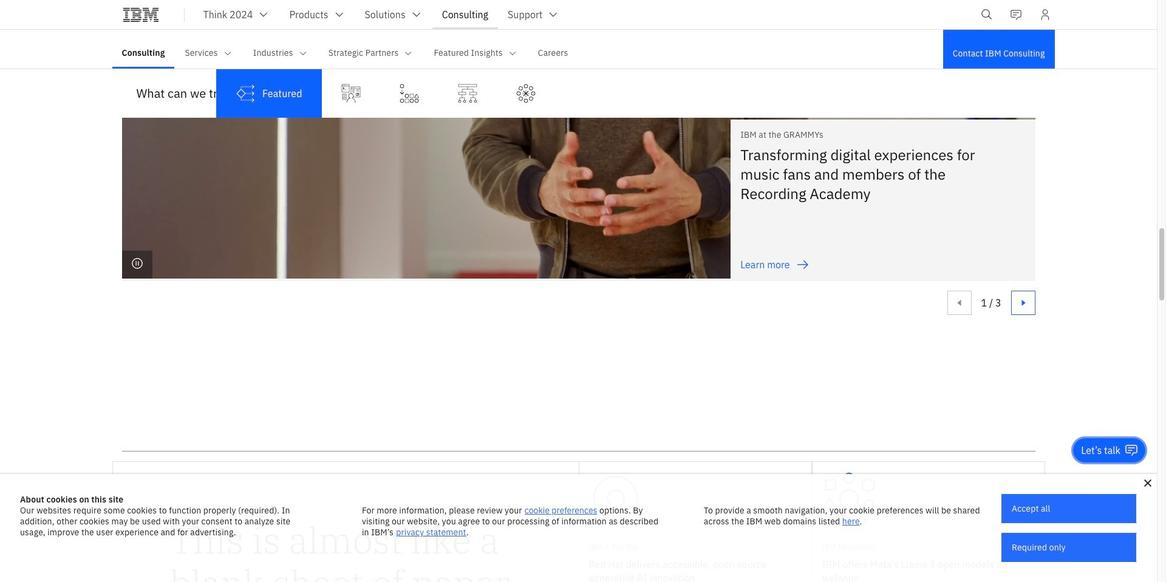 Task type: describe. For each thing, give the bounding box(es) containing it.
let's talk element
[[1082, 444, 1121, 457]]



Task type: vqa. For each thing, say whether or not it's contained in the screenshot.
Let's talk element
yes



